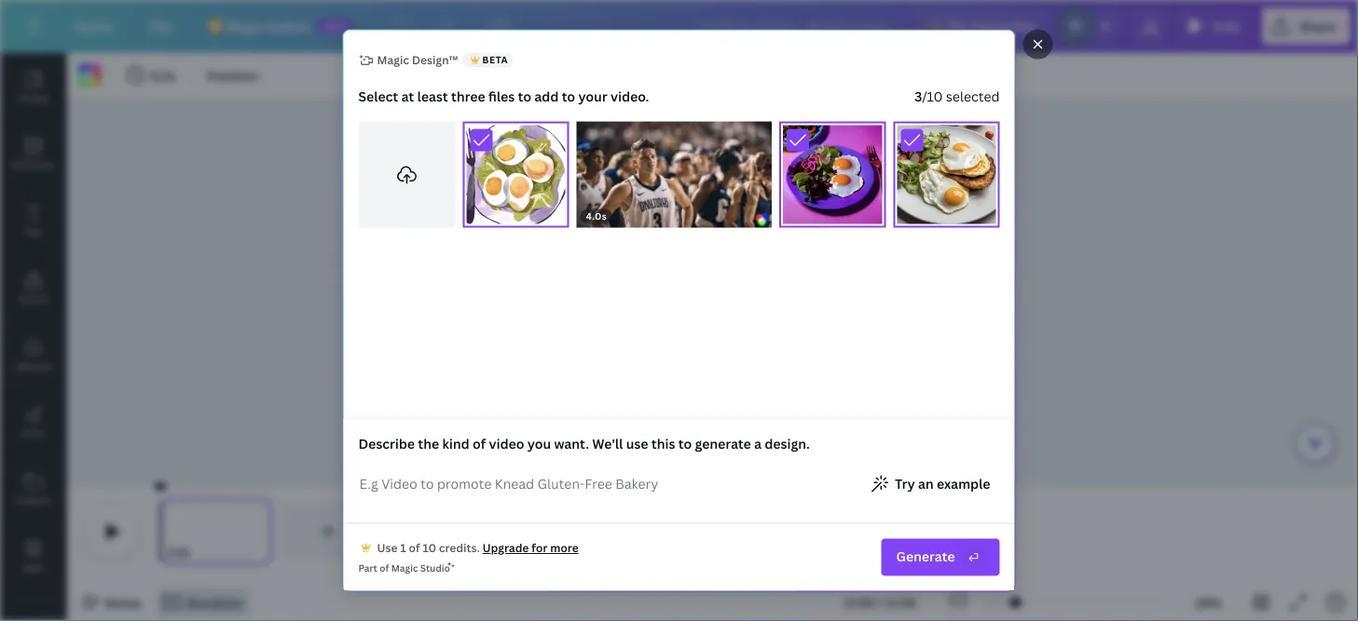 Task type: locate. For each thing, give the bounding box(es) containing it.
this
[[652, 435, 675, 453]]

2 vertical spatial 5.0s
[[168, 545, 190, 560]]

magic up the at at the top left of page
[[377, 52, 409, 68]]

1 horizontal spatial of
[[409, 541, 420, 556]]

10
[[423, 541, 436, 556]]

1 vertical spatial of
[[409, 541, 420, 556]]

0 horizontal spatial try
[[895, 476, 915, 493]]

projects button
[[0, 456, 67, 523]]

trimming, end edge slider
[[255, 503, 272, 562]]

add
[[535, 88, 559, 105]]

E.g Video to promote Knead Gluten-Free Bakery text field
[[359, 470, 863, 500]]

0:00
[[844, 594, 875, 612]]

magic inside main menu bar
[[227, 17, 264, 35]]

0 vertical spatial magic
[[227, 17, 264, 35]]

describe
[[359, 435, 415, 453]]

magic for magic design™
[[377, 52, 409, 68]]

magic down 1
[[391, 563, 418, 575]]

credits.
[[439, 541, 480, 556]]

magic left the switch
[[227, 17, 264, 35]]

try an example
[[895, 476, 991, 493]]

example
[[937, 476, 991, 493]]

2 vertical spatial of
[[380, 563, 389, 575]]

notes button
[[75, 588, 150, 618]]

of
[[473, 435, 486, 453], [409, 541, 420, 556], [380, 563, 389, 575]]

0 horizontal spatial to
[[518, 88, 532, 105]]

a
[[754, 435, 762, 453]]

0 vertical spatial try
[[947, 17, 968, 35]]

to right this on the bottom left
[[679, 435, 692, 453]]

uploads
[[15, 360, 52, 372]]

magic
[[227, 17, 264, 35], [377, 52, 409, 68], [391, 563, 418, 575]]

use
[[626, 435, 649, 453]]

try left 'an'
[[895, 476, 915, 493]]

of right kind
[[473, 435, 486, 453]]

side panel tab list
[[0, 53, 67, 622]]

of right part
[[380, 563, 389, 575]]

part of
[[359, 563, 391, 575]]

5.0s button
[[1177, 7, 1255, 45], [120, 61, 184, 90], [168, 544, 190, 562]]

try left "canva"
[[947, 17, 968, 35]]

try canva pro button
[[916, 7, 1050, 45]]

to
[[518, 88, 532, 105], [562, 88, 575, 105], [679, 435, 692, 453]]

text
[[24, 226, 43, 238]]

1
[[400, 541, 406, 556]]

5.0s inside main menu bar
[[1214, 17, 1240, 35]]

switch
[[267, 17, 310, 35]]

5.0s
[[1214, 17, 1240, 35], [150, 67, 176, 84], [168, 545, 190, 560]]

design™
[[412, 52, 458, 68]]

4.0s
[[586, 210, 607, 223]]

1 vertical spatial magic
[[377, 52, 409, 68]]

try for try an example
[[895, 476, 915, 493]]

0:05
[[887, 594, 917, 612]]

apps
[[22, 561, 45, 574]]

0 vertical spatial 5.0s
[[1214, 17, 1240, 35]]

of right 1
[[409, 541, 420, 556]]

1 horizontal spatial to
[[562, 88, 575, 105]]

canva assistant image
[[1304, 433, 1327, 455]]

pro
[[1013, 17, 1035, 35]]

to left 'add'
[[518, 88, 532, 105]]

0 horizontal spatial of
[[380, 563, 389, 575]]

elements button
[[0, 120, 67, 187]]

new
[[323, 20, 347, 32]]

1 horizontal spatial try
[[947, 17, 968, 35]]

video
[[489, 435, 524, 453]]

three
[[451, 88, 485, 105]]

magic for magic studio
[[391, 563, 418, 575]]

try inside main menu bar
[[947, 17, 968, 35]]

g4sfuhoisw22amcaqoo8qsq.jpg image
[[893, 122, 1000, 228]]

try
[[947, 17, 968, 35], [895, 476, 915, 493]]

1cggbpx9w0qw4sgw42u2c.mp4 image
[[577, 122, 772, 228]]

g4sgq0j32wiosiaw0eciy4q.jpg image
[[463, 122, 569, 228]]

1 vertical spatial try
[[895, 476, 915, 493]]

use 1 of 10 credits. upgrade for more
[[377, 541, 579, 556]]

your
[[579, 88, 608, 105]]

try an example button
[[863, 469, 1000, 499]]

text button
[[0, 187, 67, 255]]

for
[[532, 541, 548, 556]]

/10
[[922, 88, 943, 105]]

design button
[[0, 53, 67, 120]]

an
[[918, 476, 934, 493]]

1 vertical spatial 5.0s button
[[120, 61, 184, 90]]

to right 'add'
[[562, 88, 575, 105]]

2 vertical spatial magic
[[391, 563, 418, 575]]

we'll
[[592, 435, 623, 453]]

trimming, start edge slider
[[160, 503, 177, 562]]

duration
[[187, 594, 243, 612]]

duration button
[[157, 588, 251, 618]]

2 horizontal spatial of
[[473, 435, 486, 453]]

select
[[359, 88, 398, 105]]

describe the kind of video you want. we'll use this to generate a design.
[[359, 435, 810, 453]]

2 vertical spatial 5.0s button
[[168, 544, 190, 562]]



Task type: vqa. For each thing, say whether or not it's contained in the screenshot.
'1 of 2' link
no



Task type: describe. For each thing, give the bounding box(es) containing it.
selected
[[946, 88, 1000, 105]]

least
[[417, 88, 448, 105]]

notes
[[104, 594, 142, 612]]

design.
[[765, 435, 810, 453]]

3
[[915, 88, 922, 105]]

magic design™
[[377, 52, 458, 68]]

magic switch
[[227, 17, 310, 35]]

try canva pro
[[947, 17, 1035, 35]]

beta
[[482, 54, 508, 66]]

3 /10 selected
[[915, 88, 1000, 105]]

projects
[[15, 494, 52, 507]]

magic media image
[[0, 605, 67, 622]]

home
[[75, 17, 113, 35]]

upgrade for more button
[[483, 541, 579, 556]]

use
[[377, 541, 398, 556]]

upgrade
[[483, 541, 529, 556]]

draw
[[22, 427, 45, 440]]

try for try canva pro
[[947, 17, 968, 35]]

main menu bar
[[0, 0, 1358, 53]]

generate
[[695, 435, 751, 453]]

want.
[[554, 435, 589, 453]]

more
[[550, 541, 579, 556]]

select at least three files to add to your video.
[[359, 88, 649, 105]]

video.
[[611, 88, 649, 105]]

/
[[879, 594, 884, 612]]

at
[[401, 88, 414, 105]]

you
[[528, 435, 551, 453]]

1 vertical spatial 5.0s
[[150, 67, 176, 84]]

magic for magic switch
[[227, 17, 264, 35]]

brand button
[[0, 255, 67, 322]]

draw button
[[0, 389, 67, 456]]

the
[[418, 435, 439, 453]]

part
[[359, 563, 377, 575]]

generate
[[897, 548, 955, 566]]

0 vertical spatial of
[[473, 435, 486, 453]]

uploads button
[[0, 322, 67, 389]]

apps button
[[0, 523, 67, 590]]

canva
[[971, 17, 1010, 35]]

0:00 / 0:05
[[844, 594, 917, 612]]

home link
[[60, 7, 128, 45]]

q5f2rcc7w4oqsc4gmiwsce.jpg image
[[780, 122, 886, 228]]

brand
[[20, 293, 47, 305]]

2 horizontal spatial to
[[679, 435, 692, 453]]

kind
[[442, 435, 470, 453]]

magic studio
[[391, 563, 450, 575]]

design
[[18, 91, 49, 104]]

⏎
[[968, 550, 980, 565]]

files
[[489, 88, 515, 105]]

elements
[[12, 159, 55, 171]]

Design title text field
[[685, 7, 908, 45]]

Page title text field
[[198, 544, 206, 562]]

0 vertical spatial 5.0s button
[[1177, 7, 1255, 45]]

studio
[[420, 563, 450, 575]]



